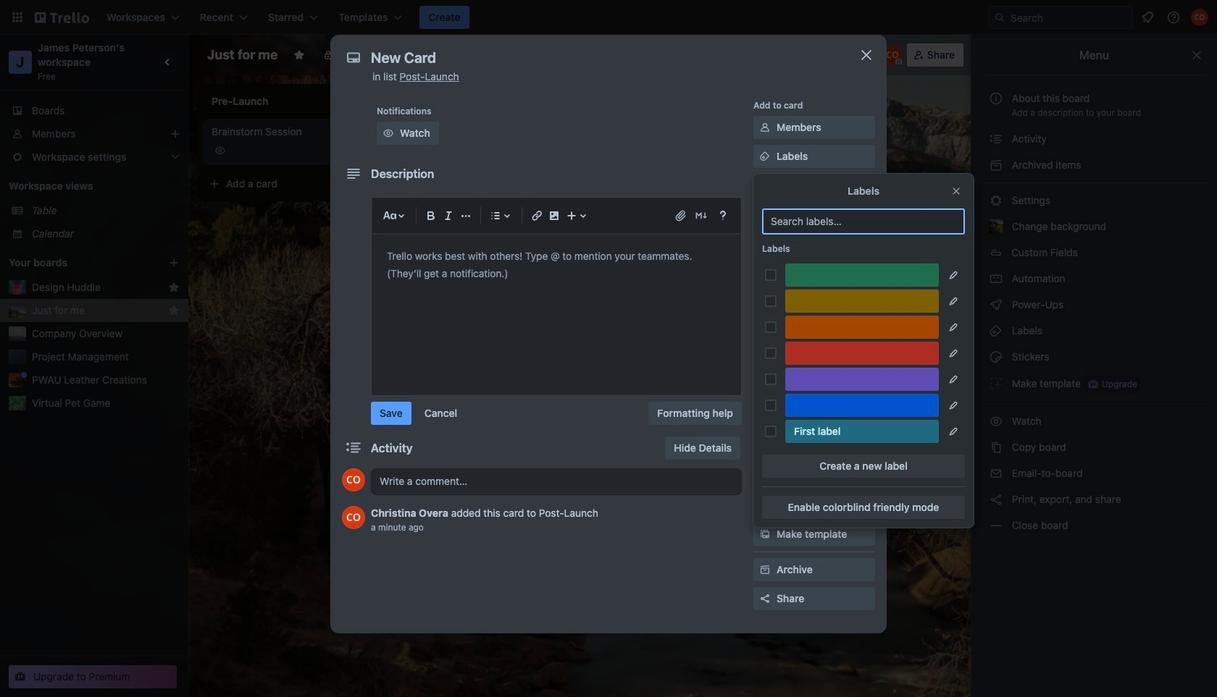 Task type: vqa. For each thing, say whether or not it's contained in the screenshot.
Sales
no



Task type: locate. For each thing, give the bounding box(es) containing it.
Search field
[[1006, 7, 1133, 28]]

christina overa (christinaovera) image
[[1191, 9, 1209, 26], [342, 507, 365, 530]]

1 vertical spatial starred icon image
[[168, 305, 180, 317]]

christina overa (christinaovera) image
[[882, 45, 903, 65], [342, 469, 365, 492]]

starred icon image
[[168, 282, 180, 293], [168, 305, 180, 317]]

0 horizontal spatial christina overa (christinaovera) image
[[342, 507, 365, 530]]

primary element
[[0, 0, 1217, 35]]

view markdown image
[[694, 209, 709, 223]]

color: red, title: none image
[[785, 342, 939, 365]]

1 starred icon image from the top
[[168, 282, 180, 293]]

0 vertical spatial christina overa (christinaovera) image
[[882, 45, 903, 65]]

close dialog image
[[858, 46, 875, 64]]

image image
[[546, 207, 563, 225]]

star or unstar board image
[[294, 49, 305, 61]]

link ⌘k image
[[528, 207, 546, 225]]

0 vertical spatial christina overa (christinaovera) image
[[1191, 9, 1209, 26]]

1 vertical spatial christina overa (christinaovera) image
[[342, 469, 365, 492]]

search image
[[994, 12, 1006, 23]]

sm image
[[729, 43, 749, 64], [758, 120, 772, 135], [989, 132, 1004, 146], [758, 265, 772, 280], [989, 324, 1004, 338], [989, 350, 1004, 364], [989, 493, 1004, 507], [989, 519, 1004, 533]]

text formatting group
[[422, 207, 475, 225]]

1 vertical spatial christina overa (christinaovera) image
[[342, 507, 365, 530]]

color: yellow, title: none image
[[785, 290, 939, 313]]

editor toolbar
[[378, 204, 735, 228]]

italic ⌘i image
[[440, 207, 457, 225]]

your boards with 6 items element
[[9, 254, 146, 272]]

text styles image
[[381, 207, 399, 225]]

1 horizontal spatial christina overa (christinaovera) image
[[1191, 9, 1209, 26]]

sm image
[[381, 126, 396, 141], [758, 149, 772, 164], [989, 158, 1004, 172], [989, 193, 1004, 208], [989, 272, 1004, 286], [989, 298, 1004, 312], [989, 376, 1004, 391], [989, 414, 1004, 429], [989, 441, 1004, 455], [989, 467, 1004, 481], [758, 470, 772, 484], [758, 499, 772, 513], [758, 528, 772, 542], [758, 563, 772, 578]]

create from template… image
[[371, 178, 383, 190]]

1 horizontal spatial christina overa (christinaovera) image
[[882, 45, 903, 65]]

0 horizontal spatial christina overa (christinaovera) image
[[342, 469, 365, 492]]

0 vertical spatial starred icon image
[[168, 282, 180, 293]]

attach and insert link image
[[674, 209, 688, 223]]

None text field
[[364, 45, 842, 71]]

open information menu image
[[1167, 10, 1181, 25]]

open help dialog image
[[714, 207, 732, 225]]



Task type: describe. For each thing, give the bounding box(es) containing it.
color: sky, title: "first label" element
[[785, 420, 939, 443]]

color: orange, title: none image
[[785, 316, 939, 339]]

Search labels… text field
[[762, 209, 965, 235]]

0 notifications image
[[1139, 9, 1157, 26]]

color: purple, title: none image
[[785, 368, 939, 391]]

Board name text field
[[200, 43, 285, 67]]

Write a comment text field
[[371, 469, 742, 495]]

close popover image
[[951, 186, 962, 197]]

2 starred icon image from the top
[[168, 305, 180, 317]]

color: blue, title: none image
[[785, 394, 939, 417]]

color: green, title: none image
[[785, 264, 939, 287]]

Main content area, start typing to enter text. text field
[[387, 248, 726, 283]]

lists image
[[487, 207, 504, 225]]

more formatting image
[[457, 207, 475, 225]]

add board image
[[168, 257, 180, 269]]

bold ⌘b image
[[422, 207, 440, 225]]



